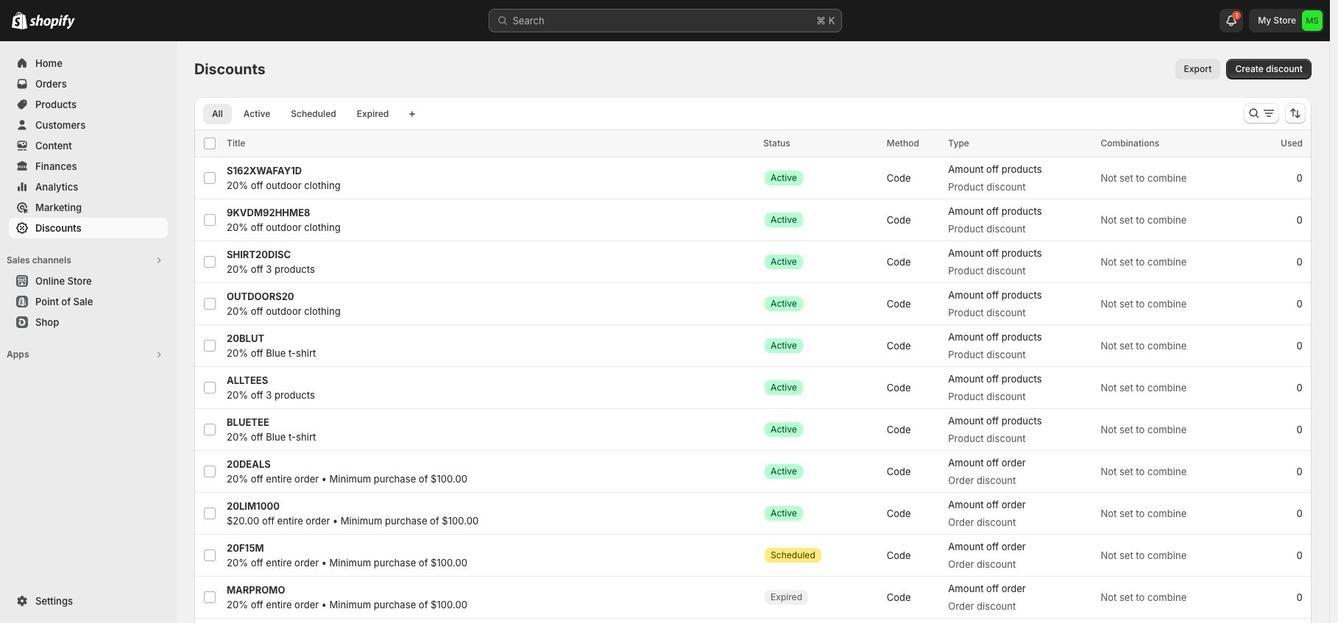 Task type: locate. For each thing, give the bounding box(es) containing it.
tab list
[[200, 103, 401, 124]]

my store image
[[1302, 10, 1323, 31]]

shopify image
[[12, 12, 27, 29], [29, 15, 75, 29]]



Task type: describe. For each thing, give the bounding box(es) containing it.
0 horizontal spatial shopify image
[[12, 12, 27, 29]]

1 horizontal spatial shopify image
[[29, 15, 75, 29]]



Task type: vqa. For each thing, say whether or not it's contained in the screenshot.
My Store image at the top right
yes



